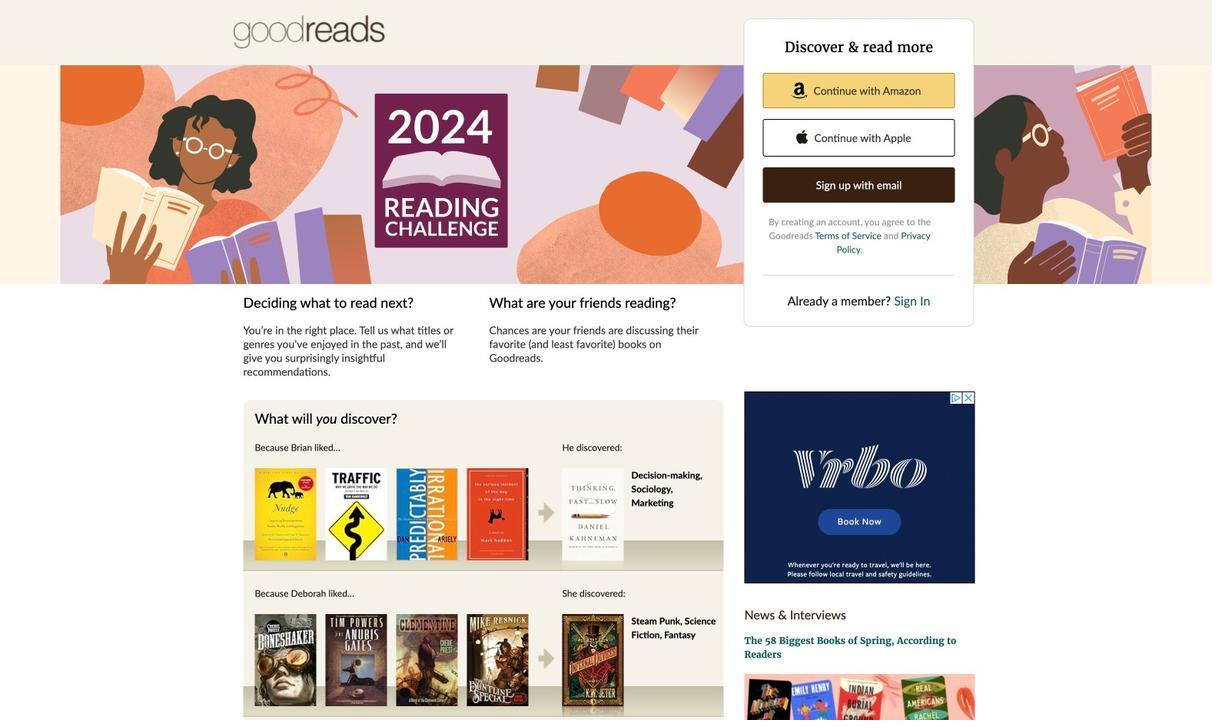 Task type: vqa. For each thing, say whether or not it's contained in the screenshot.
Clementine By Cherie Priest IMAGE
yes



Task type: describe. For each thing, give the bounding box(es) containing it.
goodreads: book reviews, recommendations, and discussion image
[[233, 15, 385, 48]]

the anubis gates by tim powers image
[[325, 615, 387, 707]]

infernal devices by k.w. jeter image
[[562, 615, 624, 707]]

clementine by cherie priest image
[[396, 615, 458, 707]]

advertisement element
[[744, 392, 975, 584]]

&rarr; image for infernal devices by k.w. jeter image on the bottom of page
[[538, 649, 555, 670]]



Task type: locate. For each thing, give the bounding box(es) containing it.
2 &rarr; image from the top
[[538, 649, 555, 670]]

1 vertical spatial &rarr; image
[[538, 649, 555, 670]]

&rarr; image left the thinking, fast and slow by daniel kahneman image
[[538, 503, 555, 524]]

1 &rarr; image from the top
[[538, 503, 555, 524]]

&rarr; image
[[538, 503, 555, 524], [538, 649, 555, 670]]

boneshaker by cherie priest image
[[255, 615, 316, 707]]

&rarr; image left infernal devices by k.w. jeter image on the bottom of page
[[538, 649, 555, 670]]

&rarr; image for the thinking, fast and slow by daniel kahneman image
[[538, 503, 555, 524]]

thinking, fast and slow by daniel kahneman image
[[562, 469, 624, 561]]

the 58 biggest books of spring, according to readers image
[[744, 675, 975, 721]]

the curious incident of the dog in the night-time by mark haddon image
[[467, 469, 528, 561]]

0 vertical spatial &rarr; image
[[538, 503, 555, 524]]

the buntline special by mike resnick image
[[467, 615, 528, 707]]

predictably irrational by dan ariely image
[[396, 469, 458, 561]]

nudge by richard h. thaler image
[[255, 469, 316, 561]]

traffic by tom vanderbilt image
[[325, 469, 387, 561]]



